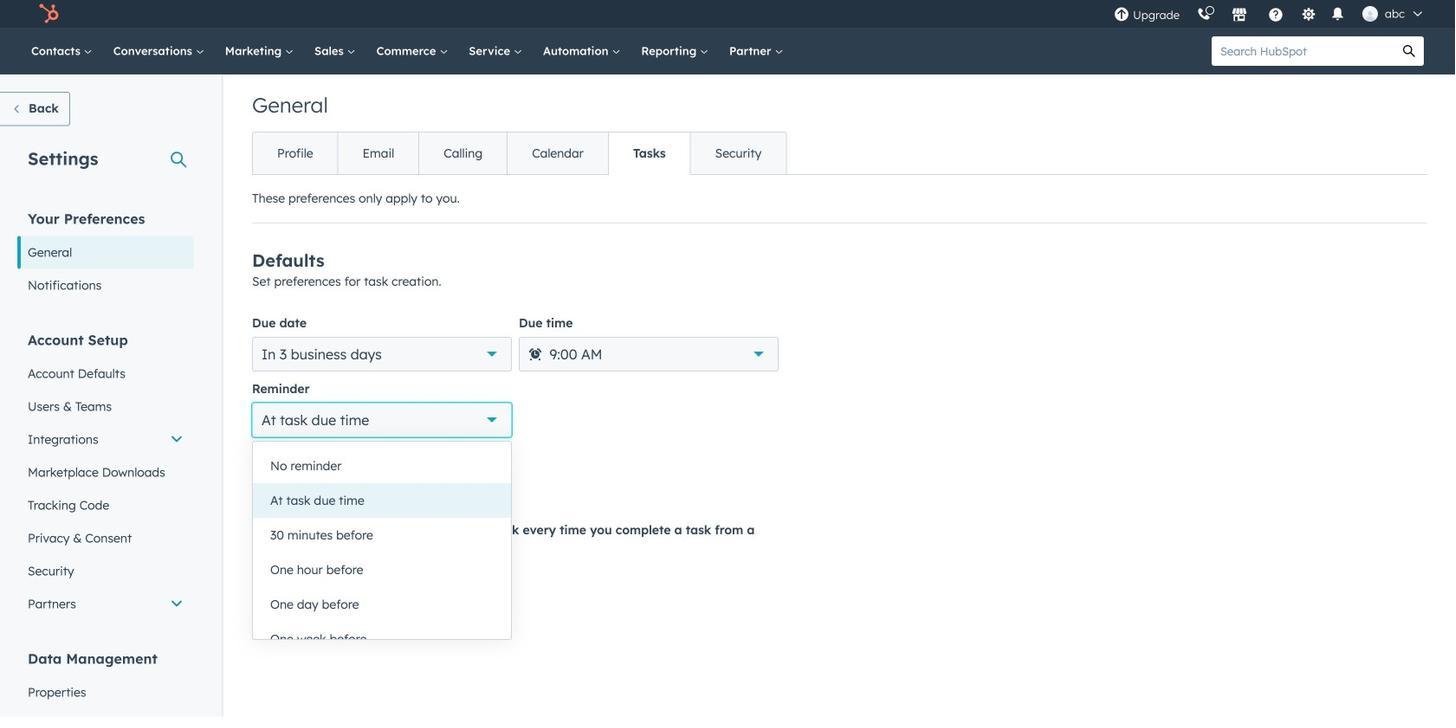Task type: vqa. For each thing, say whether or not it's contained in the screenshot.
navigation
yes



Task type: describe. For each thing, give the bounding box(es) containing it.
account setup element
[[17, 331, 194, 621]]

garebear orlando image
[[1363, 6, 1379, 22]]



Task type: locate. For each thing, give the bounding box(es) containing it.
your preferences element
[[17, 209, 194, 302]]

data management element
[[17, 650, 194, 718]]

marketplaces image
[[1232, 8, 1248, 23]]

list box
[[253, 442, 511, 657]]

navigation
[[252, 132, 787, 175]]

menu
[[1106, 0, 1435, 28]]

Search HubSpot search field
[[1212, 36, 1395, 66]]



